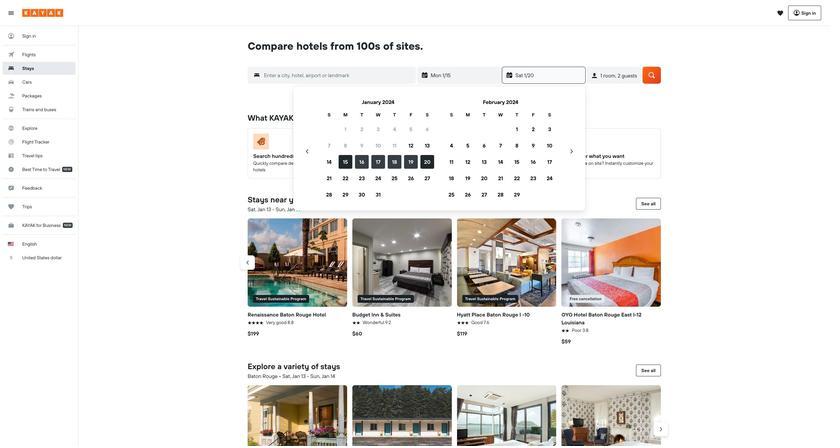 Task type: locate. For each thing, give the bounding box(es) containing it.
next month image
[[568, 148, 575, 155]]

hotel element
[[457, 385, 556, 446]]

1 grid from the left
[[321, 94, 436, 203]]

navigation menu image
[[8, 10, 14, 16]]

motel element
[[352, 385, 452, 446]]

back image
[[244, 260, 251, 266]]

0 horizontal spatial grid
[[321, 94, 436, 203]]

end date calendar input element
[[301, 94, 578, 203]]

explore a variety of stays carousel region
[[245, 383, 668, 446]]

row
[[321, 111, 436, 118], [443, 111, 558, 118], [321, 121, 436, 137], [443, 121, 558, 137], [321, 137, 436, 154], [443, 137, 558, 154], [321, 154, 436, 170], [443, 154, 558, 170], [321, 170, 436, 187], [443, 170, 558, 187], [321, 187, 436, 203], [443, 187, 558, 203]]

Enter a city, hotel, airport or landmark text field
[[260, 71, 416, 80]]

figure
[[253, 134, 339, 152], [358, 134, 444, 152], [463, 134, 548, 152], [567, 134, 653, 152], [248, 219, 347, 307], [352, 219, 452, 307], [457, 219, 556, 307], [562, 219, 661, 307]]

grid
[[321, 94, 436, 203], [443, 94, 558, 203]]

budget inn & suites element
[[352, 219, 452, 307]]

None search field
[[238, 52, 671, 97]]

united states (english) image
[[8, 242, 14, 246]]

1 horizontal spatial grid
[[443, 94, 558, 203]]



Task type: describe. For each thing, give the bounding box(es) containing it.
forward image
[[658, 426, 664, 433]]

hyatt place baton rouge i -10 element
[[457, 219, 556, 307]]

bed & breakfast element
[[248, 385, 347, 446]]

previous month image
[[304, 148, 311, 155]]

stays near you carousel region
[[241, 216, 664, 348]]

inn element
[[562, 385, 661, 446]]

renaissance baton rouge hotel element
[[248, 219, 347, 307]]

2 grid from the left
[[443, 94, 558, 203]]

oyo hotel baton rouge east i-12 louisiana element
[[562, 219, 661, 307]]



Task type: vqa. For each thing, say whether or not it's contained in the screenshot.
End date calendar input Element at the top
yes



